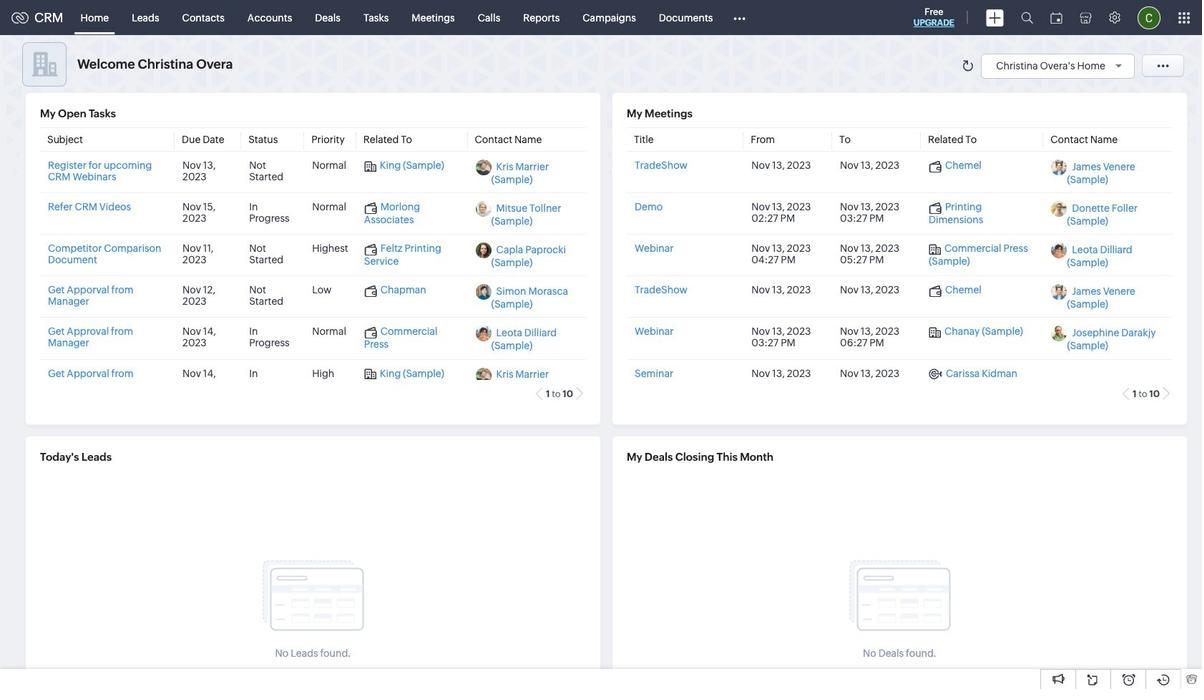 Task type: describe. For each thing, give the bounding box(es) containing it.
profile element
[[1130, 0, 1170, 35]]

search image
[[1022, 11, 1034, 24]]

calendar image
[[1051, 12, 1063, 23]]

search element
[[1013, 0, 1042, 35]]

create menu image
[[987, 9, 1004, 26]]



Task type: locate. For each thing, give the bounding box(es) containing it.
profile image
[[1138, 6, 1161, 29]]

Other Modules field
[[725, 6, 756, 29]]

create menu element
[[978, 0, 1013, 35]]

logo image
[[11, 12, 29, 23]]



Task type: vqa. For each thing, say whether or not it's contained in the screenshot.
CALENDAR icon
yes



